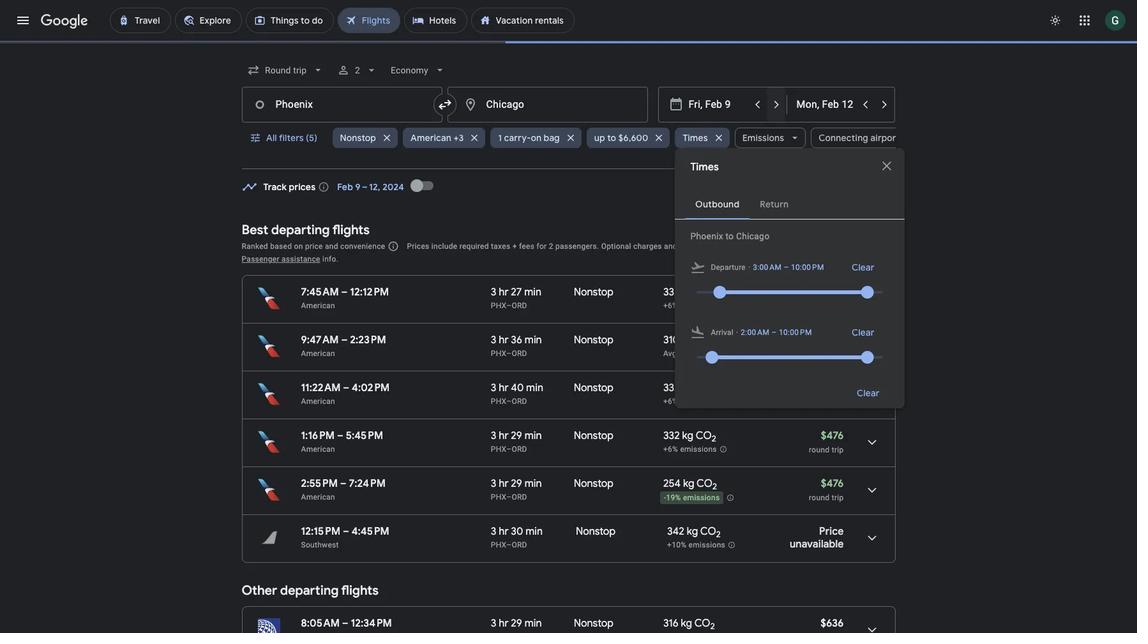 Task type: locate. For each thing, give the bounding box(es) containing it.
– down 36
[[506, 349, 512, 358]]

3 hr from the top
[[499, 382, 509, 395]]

2 vertical spatial total duration 3 hr 29 min. element
[[491, 617, 574, 632]]

0 vertical spatial 10:00 pm
[[791, 263, 824, 272]]

american inside 2:55 pm – 7:24 pm american
[[301, 493, 335, 502]]

3 hr 29 min phx – ord up 30
[[491, 478, 542, 502]]

taxes
[[491, 242, 510, 251]]

– left 4:02 pm text field
[[343, 382, 349, 395]]

4 3 from the top
[[491, 430, 496, 443]]

3 for 4:02 pm
[[491, 382, 496, 395]]

476 US dollars text field
[[821, 286, 844, 299]]

3
[[491, 286, 496, 299], [491, 334, 496, 347], [491, 382, 496, 395], [491, 430, 496, 443], [491, 478, 496, 490], [491, 526, 496, 538], [491, 617, 496, 630]]

ord for 4:02 pm
[[512, 397, 527, 406]]

2 for 5:45 pm
[[712, 434, 716, 445]]

connecting
[[819, 132, 868, 144]]

american inside 7:45 am – 12:12 pm american
[[301, 301, 335, 310]]

2 for 12:34 pm
[[710, 621, 715, 632]]

0 vertical spatial clear button
[[836, 257, 890, 278]]

nonstop flight. element
[[574, 286, 614, 301], [574, 334, 614, 349], [574, 382, 614, 397], [574, 430, 614, 444], [574, 478, 614, 492], [576, 526, 616, 540], [574, 617, 614, 632]]

american inside 9:47 am – 2:23 pm american
[[301, 349, 335, 358]]

leaves phoenix sky harbor international airport at 2:55 pm on friday, february 9 and arrives at o'hare international airport at 7:24 pm on friday, february 9. element
[[301, 478, 386, 490]]

kg inside 310 kg co 2
[[682, 334, 693, 347]]

0 vertical spatial $476 round trip
[[809, 430, 844, 455]]

phx inside 3 hr 30 min phx – ord
[[491, 541, 506, 550]]

up to $6,600
[[594, 132, 648, 144]]

emissions for 3 hr 30 min
[[689, 541, 725, 550]]

american down 2:55 pm
[[301, 493, 335, 502]]

1 fees from the left
[[519, 242, 535, 251]]

None text field
[[447, 87, 648, 123]]

$476 down 3:00 am – 10:00 pm
[[821, 286, 844, 299]]

0 horizontal spatial bag
[[544, 132, 560, 144]]

co inside 310 kg co 2
[[695, 334, 711, 347]]

emissions down "avg emissions"
[[680, 397, 717, 406]]

+6% up "310"
[[663, 302, 678, 310]]

track prices
[[263, 181, 316, 193]]

1 vertical spatial +6% emissions
[[663, 445, 717, 454]]

trip down $476 text box
[[832, 350, 844, 359]]

Arrival time: 7:24 PM. text field
[[349, 478, 386, 490]]

2 vertical spatial trip
[[832, 494, 844, 503]]

clear
[[852, 262, 874, 273], [852, 327, 874, 338], [857, 388, 880, 399]]

– inside '12:15 pm – 4:45 pm southwest'
[[343, 526, 349, 538]]

1 vertical spatial departing
[[280, 583, 339, 599]]

on for carry-
[[531, 132, 542, 144]]

10:00 pm up round trip
[[779, 328, 812, 337]]

5 ord from the top
[[512, 493, 527, 502]]

Departure time: 12:15 PM. text field
[[301, 526, 340, 538]]

+6% down avg
[[663, 397, 678, 406]]

and right charges
[[664, 242, 677, 251]]

phx for 12:12 pm
[[491, 301, 506, 310]]

1 total duration 3 hr 29 min. element from the top
[[491, 430, 574, 444]]

2 hr from the top
[[499, 334, 509, 347]]

– down 30
[[506, 541, 512, 550]]

flights for other departing flights
[[341, 583, 379, 599]]

phx up 3 hr 30 min phx – ord on the bottom of page
[[491, 493, 506, 502]]

– down 40
[[506, 397, 512, 406]]

None text field
[[242, 87, 442, 123]]

round down 2:00 am – 10:00 pm
[[809, 350, 830, 359]]

hr inside 3 hr 40 min phx – ord
[[499, 382, 509, 395]]

bag inside 1 carry-on bag popup button
[[544, 132, 560, 144]]

3 hr 29 min phx – ord
[[491, 430, 542, 454], [491, 478, 542, 502]]

332 kg co 2 down 332 kg co +6% emissions
[[663, 430, 716, 445]]

0 vertical spatial on
[[531, 132, 542, 144]]

+6% emissions for 3 hr 29 min
[[663, 445, 717, 454]]

Return text field
[[797, 87, 855, 122]]

bag down phoenix
[[680, 242, 693, 251]]

nonstop for 5:45 pm
[[574, 430, 614, 443]]

american left +3
[[411, 132, 451, 144]]

5 hr from the top
[[499, 478, 509, 490]]

5 phx from the top
[[491, 493, 506, 502]]

0 horizontal spatial on
[[294, 242, 303, 251]]

2 inside 254 kg co 2
[[713, 482, 717, 492]]

332 up "310"
[[663, 286, 680, 299]]

29
[[511, 430, 522, 443], [511, 478, 522, 490], [511, 617, 522, 630]]

departing for other
[[280, 583, 339, 599]]

clear button up round trip
[[836, 322, 890, 343]]

phx for 5:45 pm
[[491, 445, 506, 454]]

to for $6,600
[[607, 132, 616, 144]]

 image inside search box
[[736, 326, 738, 339]]

phx
[[491, 301, 506, 310], [491, 349, 506, 358], [491, 397, 506, 406], [491, 445, 506, 454], [491, 493, 506, 502], [491, 541, 506, 550]]

0 vertical spatial trip
[[832, 350, 844, 359]]

1 horizontal spatial bag
[[680, 242, 693, 251]]

phx inside 3 hr 40 min phx – ord
[[491, 397, 506, 406]]

flight details. leaves phoenix sky harbor international airport at 8:05 am on friday, february 9 and arrives at o'hare international airport at 12:34 pm on friday, february 9. image
[[857, 615, 887, 633]]

1:16 pm – 5:45 pm american
[[301, 430, 383, 454]]

3 29 from the top
[[511, 617, 522, 630]]

on right 1 at top left
[[531, 132, 542, 144]]

chicago
[[736, 231, 770, 241]]

12:15 pm
[[301, 526, 340, 538]]

Arrival time: 2:23 PM. text field
[[350, 334, 386, 347]]

ord inside 3 hr 30 min phx – ord
[[512, 541, 527, 550]]

Departure time: 7:45 AM. text field
[[301, 286, 339, 299]]

charges
[[633, 242, 662, 251]]

None search field
[[242, 55, 926, 409]]

3 ord from the top
[[512, 397, 527, 406]]

4 ord from the top
[[512, 445, 527, 454]]

2 vertical spatial clear button
[[841, 378, 895, 409]]

0 vertical spatial clear
[[852, 262, 874, 273]]

2 inside 342 kg co 2
[[716, 529, 721, 540]]

phx inside 3 hr 27 min phx – ord
[[491, 301, 506, 310]]

1 vertical spatial 10:00 pm
[[779, 328, 812, 337]]

phx down total duration 3 hr 36 min. element
[[491, 349, 506, 358]]

kg for 12:12 pm
[[682, 286, 694, 299]]

ord inside 3 hr 40 min phx – ord
[[512, 397, 527, 406]]

1 horizontal spatial to
[[726, 231, 734, 241]]

departing up the 8:05 am text box
[[280, 583, 339, 599]]

2 round from the top
[[809, 446, 830, 455]]

departing
[[271, 222, 330, 238], [280, 583, 339, 599]]

to right up
[[607, 132, 616, 144]]

2 +6% emissions from the top
[[663, 445, 717, 454]]

3 inside 3 hr 36 min phx – ord
[[491, 334, 496, 347]]

min inside total duration 3 hr 29 min. "element"
[[525, 617, 542, 630]]

co inside 254 kg co 2
[[697, 478, 713, 490]]

1 phx from the top
[[491, 301, 506, 310]]

2 and from the left
[[664, 242, 677, 251]]

4:02 pm
[[352, 382, 390, 395]]

– right 2:00 am
[[772, 328, 777, 337]]

332
[[663, 286, 680, 299], [663, 382, 680, 395], [663, 430, 680, 443]]

6 phx from the top
[[491, 541, 506, 550]]

total duration 3 hr 40 min. element
[[491, 382, 574, 397]]

to inside up to $6,600 popup button
[[607, 132, 616, 144]]

nonstop flight. element for 7:24 pm
[[574, 478, 614, 492]]

ord inside 3 hr 27 min phx – ord
[[512, 301, 527, 310]]

close dialog image
[[880, 158, 895, 174]]

– right 2:55 pm
[[340, 478, 346, 490]]

american for 5:45 pm
[[301, 445, 335, 454]]

ord for 2:23 pm
[[512, 349, 527, 358]]

hr for 12:12 pm
[[499, 286, 509, 299]]

fees down phoenix
[[695, 242, 710, 251]]

emissions up arrival
[[680, 302, 717, 310]]

0 vertical spatial +6%
[[663, 302, 678, 310]]

hr for 5:45 pm
[[499, 430, 509, 443]]

times
[[683, 132, 708, 144], [691, 161, 719, 174]]

0 horizontal spatial and
[[325, 242, 338, 251]]

kg inside 342 kg co 2
[[687, 526, 698, 538]]

american down 9:47 am text field at the bottom left of page
[[301, 349, 335, 358]]

2 trip from the top
[[832, 446, 844, 455]]

2 332 from the top
[[663, 382, 680, 395]]

332 for 3 hr 27 min
[[663, 286, 680, 299]]

0 vertical spatial bag
[[544, 132, 560, 144]]

and
[[325, 242, 338, 251], [664, 242, 677, 251]]

clear button up $476 text box
[[836, 257, 890, 278]]

1 vertical spatial $476 round trip
[[809, 478, 844, 503]]

6 3 from the top
[[491, 526, 496, 538]]

5:45 pm
[[346, 430, 383, 443]]

kg inside 254 kg co 2
[[683, 478, 694, 490]]

2 phx from the top
[[491, 349, 506, 358]]

$476 left flight details. leaves phoenix sky harbor international airport at 2:55 pm on friday, february 9 and arrives at o'hare international airport at 7:24 pm on friday, february 9. image
[[821, 478, 844, 490]]

ord down 3 hr 40 min phx – ord
[[512, 445, 527, 454]]

Arrival time: 5:45 PM. text field
[[346, 430, 383, 443]]

+6% emissions up 254 kg co 2 at the right of page
[[663, 445, 717, 454]]

1 $476 round trip from the top
[[809, 430, 844, 455]]

2024
[[383, 181, 404, 193]]

1 vertical spatial 332
[[663, 382, 680, 395]]

filters
[[279, 132, 303, 144]]

0 horizontal spatial to
[[607, 132, 616, 144]]

2 332 kg co 2 from the top
[[663, 430, 716, 445]]

3 inside 3 hr 30 min phx – ord
[[491, 526, 496, 538]]

kg right '316'
[[681, 617, 692, 630]]

ord down 27
[[512, 301, 527, 310]]

hr
[[499, 286, 509, 299], [499, 334, 509, 347], [499, 382, 509, 395], [499, 430, 509, 443], [499, 478, 509, 490], [499, 526, 509, 538], [499, 617, 509, 630]]

co down departure
[[696, 286, 712, 299]]

main content containing best departing flights
[[242, 170, 896, 633]]

2 vertical spatial +6%
[[663, 445, 678, 454]]

0 vertical spatial to
[[607, 132, 616, 144]]

leaves phoenix sky harbor international airport at 1:16 pm on friday, february 9 and arrives at o'hare international airport at 5:45 pm on friday, february 9. element
[[301, 430, 383, 443]]

4 hr from the top
[[499, 430, 509, 443]]

co right '316'
[[694, 617, 710, 630]]

1 round from the top
[[809, 350, 830, 359]]

1 vertical spatial on
[[294, 242, 303, 251]]

1 vertical spatial flights
[[341, 583, 379, 599]]

and inside prices include required taxes + fees for 2 passengers. optional charges and bag fees may apply. passenger assistance
[[664, 242, 677, 251]]

flights up 12:34 pm
[[341, 583, 379, 599]]

ord down 40
[[512, 397, 527, 406]]

– inside 11:22 am – 4:02 pm american
[[343, 382, 349, 395]]

phx down total duration 3 hr 40 min. element
[[491, 397, 506, 406]]

clear for 2:00 am – 10:00 pm
[[852, 327, 874, 338]]

phoenix
[[691, 231, 723, 241]]

to for chicago
[[726, 231, 734, 241]]

1 horizontal spatial fees
[[695, 242, 710, 251]]

– down 27
[[506, 301, 512, 310]]

2 +6% from the top
[[663, 397, 678, 406]]

1 vertical spatial clear button
[[836, 322, 890, 343]]

american down "7:45 am" "text field"
[[301, 301, 335, 310]]

2 total duration 3 hr 29 min. element from the top
[[491, 478, 574, 492]]

– left 2:23 pm
[[341, 334, 348, 347]]

3 total duration 3 hr 29 min. element from the top
[[491, 617, 574, 632]]

1 vertical spatial 29
[[511, 478, 522, 490]]

clear button
[[836, 257, 890, 278], [836, 322, 890, 343], [841, 378, 895, 409]]

0 vertical spatial departing
[[271, 222, 330, 238]]

0 vertical spatial times
[[683, 132, 708, 144]]

up
[[594, 132, 605, 144]]

passenger assistance button
[[242, 255, 320, 264]]

trip down $476 text field
[[832, 446, 844, 455]]

main content
[[242, 170, 896, 633]]

american for 2:23 pm
[[301, 349, 335, 358]]

min inside 3 hr 27 min phx – ord
[[524, 286, 542, 299]]

1 vertical spatial bag
[[680, 242, 693, 251]]

2 inside 316 kg co 2
[[710, 621, 715, 632]]

1 3 from the top
[[491, 286, 496, 299]]

1 vertical spatial +6%
[[663, 397, 678, 406]]

co down "avg emissions"
[[696, 382, 712, 395]]

12:12 pm
[[350, 286, 389, 299]]

$476 round trip up 476 us dollars text field
[[809, 430, 844, 455]]

hr inside 3 hr 36 min phx – ord
[[499, 334, 509, 347]]

– inside 3 hr 36 min phx – ord
[[506, 349, 512, 358]]

flights up the convenience
[[332, 222, 370, 238]]

$476 left flight details. leaves phoenix sky harbor international airport at 1:16 pm on friday, february 9 and arrives at o'hare international airport at 5:45 pm on friday, february 9. image
[[821, 430, 844, 443]]

american inside 11:22 am – 4:02 pm american
[[301, 397, 335, 406]]

bag right carry-
[[544, 132, 560, 144]]

clear button up flight details. leaves phoenix sky harbor international airport at 1:16 pm on friday, february 9 and arrives at o'hare international airport at 5:45 pm on friday, february 9. image
[[841, 378, 895, 409]]

times down times popup button
[[691, 161, 719, 174]]

2 for 7:24 pm
[[713, 482, 717, 492]]

flight details. leaves phoenix sky harbor international airport at 12:15 pm on friday, february 9 and arrives at o'hare international airport at 4:45 pm on friday, february 9. image
[[857, 523, 887, 554]]

total duration 3 hr 29 min. element for 332
[[491, 430, 574, 444]]

co down 332 kg co +6% emissions
[[696, 430, 712, 443]]

2:55 pm
[[301, 478, 338, 490]]

9:47 am – 2:23 pm american
[[301, 334, 386, 358]]

3 inside 3 hr 27 min phx – ord
[[491, 286, 496, 299]]

 image
[[748, 261, 750, 274]]

min inside 3 hr 36 min phx – ord
[[525, 334, 542, 347]]

hr inside 3 hr 30 min phx – ord
[[499, 526, 509, 538]]

best
[[242, 222, 268, 238]]

1 +6% emissions from the top
[[663, 302, 717, 310]]

2 3 from the top
[[491, 334, 496, 347]]

0 vertical spatial $476
[[821, 286, 844, 299]]

total duration 3 hr 36 min. element
[[491, 334, 574, 349]]

ranked
[[242, 242, 268, 251]]

3 +6% from the top
[[663, 445, 678, 454]]

ord
[[512, 301, 527, 310], [512, 349, 527, 358], [512, 397, 527, 406], [512, 445, 527, 454], [512, 493, 527, 502], [512, 541, 527, 550]]

1 horizontal spatial and
[[664, 242, 677, 251]]

emissions up 254 kg co 2 at the right of page
[[680, 445, 717, 454]]

2 $476 round trip from the top
[[809, 478, 844, 503]]

kg for 7:24 pm
[[683, 478, 694, 490]]

1 and from the left
[[325, 242, 338, 251]]

co for 12:12 pm
[[696, 286, 712, 299]]

3 3 from the top
[[491, 382, 496, 395]]

2 for 2:23 pm
[[711, 338, 716, 349]]

10:00 pm up $476 text box
[[791, 263, 824, 272]]

on
[[531, 132, 542, 144], [294, 242, 303, 251]]

2 3 hr 29 min phx – ord from the top
[[491, 478, 542, 502]]

round down $476 text field
[[809, 446, 830, 455]]

american inside "1:16 pm – 5:45 pm american"
[[301, 445, 335, 454]]

+6% up 254
[[663, 445, 678, 454]]

– left 4:45 pm at the left of the page
[[343, 526, 349, 538]]

kg up "avg emissions"
[[682, 334, 693, 347]]

332 kg co 2 for 3 hr 29 min
[[663, 430, 716, 445]]

1 3 hr 29 min phx – ord from the top
[[491, 430, 542, 454]]

310 kg co 2
[[663, 334, 716, 349]]

apply.
[[730, 242, 751, 251]]

1 vertical spatial to
[[726, 231, 734, 241]]

1 vertical spatial 332 kg co 2
[[663, 430, 716, 445]]

to up may
[[726, 231, 734, 241]]

3 $476 from the top
[[821, 478, 844, 490]]

other
[[242, 583, 277, 599]]

1 trip from the top
[[832, 350, 844, 359]]

main menu image
[[15, 13, 31, 28]]

phx inside 3 hr 36 min phx – ord
[[491, 349, 506, 358]]

emissions inside 332 kg co +6% emissions
[[680, 397, 717, 406]]

emissions down 342 kg co 2
[[689, 541, 725, 550]]

ord inside 3 hr 36 min phx – ord
[[512, 349, 527, 358]]

– inside 2:55 pm – 7:24 pm american
[[340, 478, 346, 490]]

clear for 3:00 am – 10:00 pm
[[852, 262, 874, 273]]

$6,600
[[618, 132, 648, 144]]

flights
[[332, 222, 370, 238], [341, 583, 379, 599]]

4 phx from the top
[[491, 445, 506, 454]]

kg up +10% emissions
[[687, 526, 698, 538]]

co up "avg emissions"
[[695, 334, 711, 347]]

trip
[[832, 350, 844, 359], [832, 446, 844, 455], [832, 494, 844, 503]]

hr for 4:02 pm
[[499, 382, 509, 395]]

kg down the bag fees "button" in the right of the page
[[682, 286, 694, 299]]

$476 round trip up price
[[809, 478, 844, 503]]

co up '-19% emissions'
[[697, 478, 713, 490]]

flight details. leaves phoenix sky harbor international airport at 11:22 am on friday, february 9 and arrives at o'hare international airport at 4:02 pm on friday, february 9. image
[[857, 379, 887, 410]]

1 vertical spatial clear
[[852, 327, 874, 338]]

+10%
[[667, 541, 687, 550]]

all
[[266, 132, 277, 144]]

nonstop flight. element for 4:02 pm
[[574, 382, 614, 397]]

and right price
[[325, 242, 338, 251]]

fees
[[519, 242, 535, 251], [695, 242, 710, 251]]

kg for 2:23 pm
[[682, 334, 693, 347]]

co inside 342 kg co 2
[[700, 526, 716, 538]]

1 vertical spatial trip
[[832, 446, 844, 455]]

min inside 3 hr 30 min phx – ord
[[526, 526, 543, 538]]

phx down total duration 3 hr 30 min. element
[[491, 541, 506, 550]]

2 vertical spatial $476
[[821, 478, 844, 490]]

– right 1:16 pm at the bottom left of the page
[[337, 430, 343, 443]]

nonstop for 4:45 pm
[[576, 526, 616, 538]]

476 US dollars text field
[[821, 430, 844, 443]]

co for 5:45 pm
[[696, 430, 712, 443]]

0 horizontal spatial fees
[[519, 242, 535, 251]]

leaves phoenix sky harbor international airport at 12:15 pm on friday, february 9 and arrives at o'hare international airport at 4:45 pm on friday, february 9. element
[[301, 526, 389, 538]]

7:24 pm
[[349, 478, 386, 490]]

american down 11:22 am text box
[[301, 397, 335, 406]]

nonstop inside popup button
[[340, 132, 376, 144]]

hr for 7:24 pm
[[499, 478, 509, 490]]

2 $476 from the top
[[821, 430, 844, 443]]

phx down 3 hr 40 min phx – ord
[[491, 445, 506, 454]]

– inside 9:47 am – 2:23 pm american
[[341, 334, 348, 347]]

3 for 7:24 pm
[[491, 478, 496, 490]]

0 vertical spatial 332
[[663, 286, 680, 299]]

nonstop for 7:24 pm
[[574, 478, 614, 490]]

1 ord from the top
[[512, 301, 527, 310]]

3 hr 29 min phx – ord down 3 hr 40 min phx – ord
[[491, 430, 542, 454]]

american down 1:16 pm at the bottom left of the page
[[301, 445, 335, 454]]

ord for 4:45 pm
[[512, 541, 527, 550]]

332 for 3 hr 29 min
[[663, 430, 680, 443]]

min for 12:12 pm
[[524, 286, 542, 299]]

7 3 from the top
[[491, 617, 496, 630]]

None field
[[242, 59, 329, 82], [386, 59, 451, 82], [242, 59, 329, 82], [386, 59, 451, 82]]

may
[[712, 242, 727, 251]]

316 kg co 2
[[663, 617, 715, 632]]

nonstop
[[340, 132, 376, 144], [574, 286, 614, 299], [574, 334, 614, 347], [574, 382, 614, 395], [574, 430, 614, 443], [574, 478, 614, 490], [576, 526, 616, 538], [574, 617, 614, 630]]

3:00 am
[[753, 263, 782, 272]]

emissions for 3 hr 29 min
[[680, 445, 717, 454]]

min inside 3 hr 40 min phx – ord
[[526, 382, 543, 395]]

+6% emissions up 310 kg co 2
[[663, 302, 717, 310]]

ord down 30
[[512, 541, 527, 550]]

6 hr from the top
[[499, 526, 509, 538]]

332 down avg
[[663, 382, 680, 395]]

ord down 36
[[512, 349, 527, 358]]

332 down 332 kg co +6% emissions
[[663, 430, 680, 443]]

1 332 from the top
[[663, 286, 680, 299]]

clear button for 3:00 am – 10:00 pm
[[836, 257, 890, 278]]

co
[[696, 286, 712, 299], [695, 334, 711, 347], [696, 382, 712, 395], [696, 430, 712, 443], [697, 478, 713, 490], [700, 526, 716, 538], [694, 617, 710, 630]]

1 vertical spatial 3 hr 29 min phx – ord
[[491, 478, 542, 502]]

nonstop flight. element for 4:45 pm
[[576, 526, 616, 540]]

total duration 3 hr 29 min. element
[[491, 430, 574, 444], [491, 478, 574, 492], [491, 617, 574, 632]]

emissions down 310 kg co 2
[[679, 349, 715, 358]]

min for 7:24 pm
[[525, 478, 542, 490]]

6 ord from the top
[[512, 541, 527, 550]]

3 hr 27 min phx – ord
[[491, 286, 542, 310]]

3 phx from the top
[[491, 397, 506, 406]]

2 for 4:45 pm
[[716, 529, 721, 540]]

departing up ranked based on price and convenience
[[271, 222, 330, 238]]

2 vertical spatial 332
[[663, 430, 680, 443]]

total duration 3 hr 27 min. element
[[491, 286, 574, 301]]

3 hr 36 min phx – ord
[[491, 334, 542, 358]]

1 horizontal spatial on
[[531, 132, 542, 144]]

3 inside total duration 3 hr 29 min. "element"
[[491, 617, 496, 630]]

emissions button
[[735, 123, 806, 153]]

1 332 kg co 2 from the top
[[663, 286, 716, 301]]

3 for 5:45 pm
[[491, 430, 496, 443]]

trip down 476 us dollars text field
[[832, 494, 844, 503]]

ord for 5:45 pm
[[512, 445, 527, 454]]

1 +6% from the top
[[663, 302, 678, 310]]

3 inside 3 hr 40 min phx – ord
[[491, 382, 496, 395]]

hr inside 3 hr 27 min phx – ord
[[499, 286, 509, 299]]

0 vertical spatial +6% emissions
[[663, 302, 717, 310]]

Arrival time: 12:12 PM. text field
[[350, 286, 389, 299]]

times down departure text box
[[683, 132, 708, 144]]

2 inside 310 kg co 2
[[711, 338, 716, 349]]

departure
[[711, 263, 746, 272]]

3 332 from the top
[[663, 430, 680, 443]]

round down 476 us dollars text field
[[809, 494, 830, 503]]

co for 4:45 pm
[[700, 526, 716, 538]]

min
[[524, 286, 542, 299], [525, 334, 542, 347], [526, 382, 543, 395], [525, 430, 542, 443], [525, 478, 542, 490], [526, 526, 543, 538], [525, 617, 542, 630]]

1 hr from the top
[[499, 286, 509, 299]]

2 for 12:12 pm
[[712, 290, 716, 301]]

2 vertical spatial round
[[809, 494, 830, 503]]

 image
[[736, 326, 738, 339]]

5 3 from the top
[[491, 478, 496, 490]]

3 round from the top
[[809, 494, 830, 503]]

3 trip from the top
[[832, 494, 844, 503]]

0 vertical spatial 3 hr 29 min phx – ord
[[491, 430, 542, 454]]

for
[[537, 242, 547, 251]]

kg up '-19% emissions'
[[683, 478, 694, 490]]

332 kg co 2 down departure
[[663, 286, 716, 301]]

fees right +
[[519, 242, 535, 251]]

2 inside prices include required taxes + fees for 2 passengers. optional charges and bag fees may apply. passenger assistance
[[549, 242, 553, 251]]

– right the 7:45 am
[[341, 286, 348, 299]]

ord up 30
[[512, 493, 527, 502]]

+6% emissions
[[663, 302, 717, 310], [663, 445, 717, 454]]

12:34 pm
[[351, 617, 392, 630]]

on up assistance at the top of the page
[[294, 242, 303, 251]]

– up 30
[[506, 493, 512, 502]]

4:45 pm
[[352, 526, 389, 538]]

ranked based on price and convenience
[[242, 242, 385, 251]]

co up +10% emissions
[[700, 526, 716, 538]]

0 vertical spatial total duration 3 hr 29 min. element
[[491, 430, 574, 444]]

1 29 from the top
[[511, 430, 522, 443]]

0 vertical spatial round
[[809, 350, 830, 359]]

2 ord from the top
[[512, 349, 527, 358]]

kg down "avg emissions"
[[682, 382, 694, 395]]

emissions
[[680, 302, 717, 310], [679, 349, 715, 358], [680, 397, 717, 406], [680, 445, 717, 454], [683, 494, 720, 503], [689, 541, 725, 550]]

kg
[[682, 286, 694, 299], [682, 334, 693, 347], [682, 382, 694, 395], [682, 430, 694, 443], [683, 478, 694, 490], [687, 526, 698, 538], [681, 617, 692, 630]]

1 vertical spatial round
[[809, 446, 830, 455]]

2 29 from the top
[[511, 478, 522, 490]]

1 vertical spatial total duration 3 hr 29 min. element
[[491, 478, 574, 492]]

2 vertical spatial 29
[[511, 617, 522, 630]]

0 vertical spatial flights
[[332, 222, 370, 238]]

0 vertical spatial 29
[[511, 430, 522, 443]]

on inside popup button
[[531, 132, 542, 144]]

phx down total duration 3 hr 27 min. element
[[491, 301, 506, 310]]

0 vertical spatial 332 kg co 2
[[663, 286, 716, 301]]

1 vertical spatial $476
[[821, 430, 844, 443]]

kg down 332 kg co +6% emissions
[[682, 430, 694, 443]]



Task type: describe. For each thing, give the bounding box(es) containing it.
10:00 pm for 2:00 am – 10:00 pm
[[779, 328, 812, 337]]

prices
[[289, 181, 316, 193]]

29 for 7:24 pm
[[511, 478, 522, 490]]

+6% for 3 hr 27 min
[[663, 302, 678, 310]]

total duration 3 hr 29 min. element for 254
[[491, 478, 574, 492]]

leaves phoenix sky harbor international airport at 8:05 am on friday, february 9 and arrives at o'hare international airport at 12:34 pm on friday, february 9. element
[[301, 617, 392, 630]]

-19% emissions
[[664, 494, 720, 503]]

19%
[[666, 494, 681, 503]]

– inside 3 hr 27 min phx – ord
[[506, 301, 512, 310]]

phx for 4:02 pm
[[491, 397, 506, 406]]

co for 2:23 pm
[[695, 334, 711, 347]]

kg inside 316 kg co 2
[[681, 617, 692, 630]]

avg
[[663, 349, 677, 358]]

co inside 316 kg co 2
[[694, 617, 710, 630]]

southwest
[[301, 541, 339, 550]]

passenger
[[242, 255, 280, 264]]

$476 for 332
[[821, 430, 844, 443]]

flight details. leaves phoenix sky harbor international airport at 1:16 pm on friday, february 9 and arrives at o'hare international airport at 5:45 pm on friday, february 9. image
[[857, 427, 887, 458]]

trip for 254
[[832, 494, 844, 503]]

2:00 am
[[741, 328, 770, 337]]

phx for 4:45 pm
[[491, 541, 506, 550]]

phx for 2:23 pm
[[491, 349, 506, 358]]

– inside 3 hr 30 min phx – ord
[[506, 541, 512, 550]]

Arrival time: 12:34 PM. text field
[[351, 617, 392, 630]]

price
[[305, 242, 323, 251]]

Arrival time: 4:02 PM. text field
[[352, 382, 390, 395]]

round trip
[[809, 350, 844, 359]]

phx for 7:24 pm
[[491, 493, 506, 502]]

round for 332
[[809, 446, 830, 455]]

Departure time: 9:47 AM. text field
[[301, 334, 339, 347]]

american +3 button
[[403, 123, 486, 153]]

on for based
[[294, 242, 303, 251]]

american for 4:02 pm
[[301, 397, 335, 406]]

bag fees button
[[680, 242, 710, 251]]

unavailable
[[790, 538, 844, 551]]

feb
[[337, 181, 353, 193]]

8:05 am
[[301, 617, 340, 630]]

Departure text field
[[689, 87, 747, 122]]

carry-
[[504, 132, 531, 144]]

emissions for 3 hr 36 min
[[679, 349, 715, 358]]

Departure time: 8:05 AM. text field
[[301, 617, 340, 630]]

flights for best departing flights
[[332, 222, 370, 238]]

leaves phoenix sky harbor international airport at 11:22 am on friday, february 9 and arrives at o'hare international airport at 4:02 pm on friday, february 9. element
[[301, 382, 390, 395]]

min for 5:45 pm
[[525, 430, 542, 443]]

– inside "1:16 pm – 5:45 pm american"
[[337, 430, 343, 443]]

hr for 4:45 pm
[[499, 526, 509, 538]]

based
[[270, 242, 292, 251]]

Departure time: 2:55 PM. text field
[[301, 478, 338, 490]]

– inside 3 hr 40 min phx – ord
[[506, 397, 512, 406]]

kg inside 332 kg co +6% emissions
[[682, 382, 694, 395]]

change appearance image
[[1040, 5, 1071, 36]]

+10% emissions
[[667, 541, 725, 550]]

kg for 5:45 pm
[[682, 430, 694, 443]]

convenience
[[340, 242, 385, 251]]

round for 254
[[809, 494, 830, 503]]

ord for 12:12 pm
[[512, 301, 527, 310]]

connecting airports button
[[811, 123, 926, 153]]

times inside popup button
[[683, 132, 708, 144]]

7:45 am – 12:12 pm american
[[301, 286, 389, 310]]

swap origin and destination. image
[[437, 97, 452, 112]]

all filters (5) button
[[242, 123, 327, 153]]

9 – 12,
[[355, 181, 380, 193]]

36
[[511, 334, 522, 347]]

476 US dollars text field
[[821, 478, 844, 490]]

+3
[[454, 132, 464, 144]]

nonstop for 12:12 pm
[[574, 286, 614, 299]]

american for 7:24 pm
[[301, 493, 335, 502]]

$476 round trip for 332
[[809, 430, 844, 455]]

nonstop for 4:02 pm
[[574, 382, 614, 395]]

connecting airports
[[819, 132, 905, 144]]

nonstop flight. element for 5:45 pm
[[574, 430, 614, 444]]

price
[[819, 526, 844, 538]]

departing for best
[[271, 222, 330, 238]]

ord for 7:24 pm
[[512, 493, 527, 502]]

332 kg co +6% emissions
[[663, 382, 717, 406]]

332 inside 332 kg co +6% emissions
[[663, 382, 680, 395]]

3 for 4:45 pm
[[491, 526, 496, 538]]

Departure time: 11:22 AM. text field
[[301, 382, 341, 395]]

2 button
[[332, 55, 383, 86]]

1 carry-on bag button
[[491, 123, 582, 153]]

nonstop button
[[332, 123, 398, 153]]

clear button for 2:00 am – 10:00 pm
[[836, 322, 890, 343]]

Arrival time: 4:45 PM. text field
[[352, 526, 389, 538]]

+6% for 3 hr 29 min
[[663, 445, 678, 454]]

emissions for 3 hr 27 min
[[680, 302, 717, 310]]

leaves phoenix sky harbor international airport at 7:45 am on friday, february 9 and arrives at o'hare international airport at 12:12 pm on friday, february 9. element
[[301, 286, 389, 299]]

+6% emissions for 3 hr 27 min
[[663, 302, 717, 310]]

+
[[513, 242, 517, 251]]

prices
[[407, 242, 429, 251]]

passengers.
[[555, 242, 599, 251]]

$476 for 254
[[821, 478, 844, 490]]

leaves phoenix sky harbor international airport at 9:47 am on friday, february 9 and arrives at o'hare international airport at 2:23 pm on friday, february 9. element
[[301, 334, 386, 347]]

price unavailable
[[790, 526, 844, 551]]

12:15 pm – 4:45 pm southwest
[[301, 526, 389, 550]]

3 hr 29 min
[[491, 617, 542, 630]]

– right 8:05 am
[[342, 617, 348, 630]]

other departing flights
[[242, 583, 379, 599]]

nonstop for 2:23 pm
[[574, 334, 614, 347]]

– right '3:00 am'
[[784, 263, 789, 272]]

27
[[511, 286, 522, 299]]

up to $6,600 button
[[587, 123, 670, 153]]

avg emissions
[[663, 349, 715, 358]]

3:00 am – 10:00 pm
[[753, 263, 824, 272]]

254
[[663, 478, 681, 490]]

total duration 3 hr 30 min. element
[[491, 526, 576, 540]]

1:16 pm
[[301, 430, 335, 443]]

+6% inside 332 kg co +6% emissions
[[663, 397, 678, 406]]

29 for 5:45 pm
[[511, 430, 522, 443]]

8:05 am – 12:34 pm
[[301, 617, 392, 630]]

332 kg co 2 for 3 hr 27 min
[[663, 286, 716, 301]]

40
[[511, 382, 524, 395]]

636 US dollars text field
[[821, 617, 844, 630]]

7:45 am
[[301, 286, 339, 299]]

american +3
[[411, 132, 464, 144]]

3 for 2:23 pm
[[491, 334, 496, 347]]

learn more about ranking image
[[388, 241, 399, 252]]

1 $476 from the top
[[821, 286, 844, 299]]

342
[[667, 526, 684, 538]]

– inside 7:45 am – 12:12 pm american
[[341, 286, 348, 299]]

times button
[[675, 123, 730, 153]]

10:00 pm for 3:00 am – 10:00 pm
[[791, 263, 824, 272]]

3 hr 29 min phx – ord for 5:45 pm
[[491, 430, 542, 454]]

3 hr 40 min phx – ord
[[491, 382, 543, 406]]

min for 2:23 pm
[[525, 334, 542, 347]]

loading results progress bar
[[0, 41, 1137, 43]]

nonstop flight. element for 2:23 pm
[[574, 334, 614, 349]]

min for 4:45 pm
[[526, 526, 543, 538]]

$476 round trip for 254
[[809, 478, 844, 503]]

(5)
[[306, 132, 317, 144]]

phoenix to chicago
[[691, 231, 770, 241]]

nonstop flight. element for 12:12 pm
[[574, 286, 614, 301]]

1
[[498, 132, 502, 144]]

30
[[511, 526, 523, 538]]

2 inside popup button
[[355, 65, 360, 75]]

all filters (5)
[[266, 132, 317, 144]]

2 fees from the left
[[695, 242, 710, 251]]

1 vertical spatial times
[[691, 161, 719, 174]]

include
[[432, 242, 457, 251]]

– down 3 hr 40 min phx – ord
[[506, 445, 512, 454]]

hr for 2:23 pm
[[499, 334, 509, 347]]

trip for 332
[[832, 446, 844, 455]]

Departure time: 1:16 PM. text field
[[301, 430, 335, 443]]

-
[[664, 494, 666, 503]]

7 hr from the top
[[499, 617, 509, 630]]

american inside "popup button"
[[411, 132, 451, 144]]

kg for 4:45 pm
[[687, 526, 698, 538]]

2:55 pm – 7:24 pm american
[[301, 478, 386, 502]]

emissions
[[742, 132, 784, 144]]

3 hr 30 min phx – ord
[[491, 526, 543, 550]]

316
[[663, 617, 679, 630]]

254 kg co 2
[[663, 478, 717, 492]]

learn more about tracked prices image
[[318, 181, 330, 193]]

airports
[[871, 132, 905, 144]]

co for 7:24 pm
[[697, 478, 713, 490]]

9:47 am
[[301, 334, 339, 347]]

emissions down 254 kg co 2 at the right of page
[[683, 494, 720, 503]]

best departing flights
[[242, 222, 370, 238]]

assistance
[[282, 255, 320, 264]]

none search field containing times
[[242, 55, 926, 409]]

find the best price region
[[242, 170, 896, 213]]

co inside 332 kg co +6% emissions
[[696, 382, 712, 395]]

flight details. leaves phoenix sky harbor international airport at 2:55 pm on friday, february 9 and arrives at o'hare international airport at 7:24 pm on friday, february 9. image
[[857, 475, 887, 506]]

2 vertical spatial clear
[[857, 388, 880, 399]]

11:22 am
[[301, 382, 341, 395]]

american for 12:12 pm
[[301, 301, 335, 310]]

bag inside prices include required taxes + fees for 2 passengers. optional charges and bag fees may apply. passenger assistance
[[680, 242, 693, 251]]

3 for 12:12 pm
[[491, 286, 496, 299]]

prices include required taxes + fees for 2 passengers. optional charges and bag fees may apply. passenger assistance
[[242, 242, 751, 264]]

required
[[460, 242, 489, 251]]

track
[[263, 181, 287, 193]]

2:00 am – 10:00 pm
[[741, 328, 812, 337]]

arrival
[[711, 328, 734, 337]]

3 hr 29 min phx – ord for 7:24 pm
[[491, 478, 542, 502]]

min for 4:02 pm
[[526, 382, 543, 395]]

2:23 pm
[[350, 334, 386, 347]]

11:22 am – 4:02 pm american
[[301, 382, 390, 406]]

1 carry-on bag
[[498, 132, 560, 144]]



Task type: vqa. For each thing, say whether or not it's contained in the screenshot.
4th entire from the bottom of the page
no



